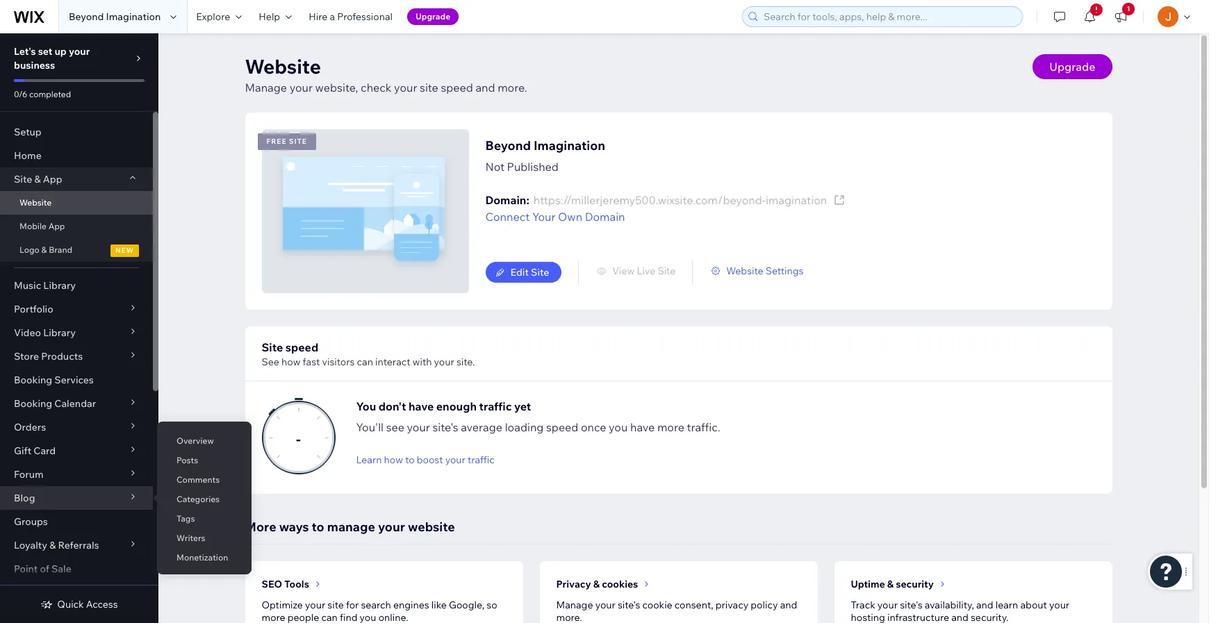 Task type: locate. For each thing, give the bounding box(es) containing it.
availability,
[[925, 599, 975, 612]]

& for uptime
[[888, 579, 894, 591]]

2 horizontal spatial website
[[727, 265, 764, 277]]

video library
[[14, 327, 76, 339]]

website,
[[315, 81, 358, 95]]

website down help button
[[245, 54, 321, 79]]

can
[[357, 356, 373, 369], [322, 612, 338, 624]]

0/6
[[14, 89, 27, 99]]

find
[[340, 612, 358, 624]]

2 vertical spatial website
[[727, 265, 764, 277]]

categories link
[[157, 488, 252, 512]]

0 horizontal spatial site's
[[433, 421, 459, 435]]

1 horizontal spatial upgrade
[[1050, 60, 1096, 74]]

with
[[413, 356, 432, 369]]

1 vertical spatial manage
[[557, 599, 593, 612]]

1 horizontal spatial more.
[[557, 612, 583, 624]]

more left people
[[262, 612, 286, 624]]

traffic down the average
[[468, 454, 495, 467]]

interact
[[376, 356, 411, 369]]

1 horizontal spatial more
[[658, 421, 685, 435]]

0 horizontal spatial can
[[322, 612, 338, 624]]

your right the see at the bottom left of the page
[[407, 421, 430, 435]]

see
[[386, 421, 405, 435]]

& down the home
[[34, 173, 41, 186]]

site's inside manage your site's cookie consent, privacy policy and more.
[[618, 599, 641, 612]]

0 vertical spatial beyond
[[69, 10, 104, 23]]

1 vertical spatial how
[[384, 454, 403, 467]]

0 vertical spatial speed
[[441, 81, 473, 95]]

privacy
[[716, 599, 749, 612]]

1 vertical spatial speed
[[286, 341, 319, 355]]

and
[[476, 81, 496, 95], [781, 599, 798, 612], [977, 599, 994, 612], [952, 612, 969, 624]]

0 horizontal spatial beyond
[[69, 10, 104, 23]]

cookie
[[643, 599, 673, 612]]

speed inside website manage your website, check your site speed and more.
[[441, 81, 473, 95]]

1 vertical spatial you
[[360, 612, 377, 624]]

0 vertical spatial you
[[609, 421, 628, 435]]

monetization link
[[157, 547, 252, 570]]

1 vertical spatial more.
[[557, 612, 583, 624]]

mobile app link
[[0, 215, 153, 239]]

check
[[361, 81, 392, 95]]

site left for on the left bottom of the page
[[328, 599, 344, 612]]

privacy & cookies
[[557, 579, 639, 591]]

music library
[[14, 280, 76, 292]]

imagination for beyond imagination not published
[[534, 138, 606, 154]]

1 vertical spatial more
[[262, 612, 286, 624]]

site's
[[433, 421, 459, 435], [618, 599, 641, 612], [901, 599, 923, 612]]

can inside site speed see how fast visitors can interact with your site.
[[357, 356, 373, 369]]

you'll
[[356, 421, 384, 435]]

1 horizontal spatial website
[[245, 54, 321, 79]]

site's for privacy
[[618, 599, 641, 612]]

& right privacy
[[594, 579, 600, 591]]

1 vertical spatial can
[[322, 612, 338, 624]]

booking for booking calendar
[[14, 398, 52, 410]]

0 horizontal spatial you
[[360, 612, 377, 624]]

hire a professional link
[[301, 0, 401, 33]]

0 horizontal spatial more
[[262, 612, 286, 624]]

forum button
[[0, 463, 153, 487]]

more
[[658, 421, 685, 435], [262, 612, 286, 624]]

beyond
[[69, 10, 104, 23], [486, 138, 531, 154]]

0 horizontal spatial upgrade
[[416, 11, 451, 22]]

0 horizontal spatial manage
[[245, 81, 287, 95]]

more left traffic.
[[658, 421, 685, 435]]

can right visitors
[[357, 356, 373, 369]]

settings
[[766, 265, 804, 277]]

your inside manage your site's cookie consent, privacy policy and more.
[[596, 599, 616, 612]]

1 vertical spatial booking
[[14, 398, 52, 410]]

site's down enough
[[433, 421, 459, 435]]

0 horizontal spatial how
[[282, 356, 301, 369]]

1
[[1128, 4, 1131, 13]]

video library button
[[0, 321, 153, 345]]

library up portfolio dropdown button
[[43, 280, 76, 292]]

seo
[[262, 579, 282, 591]]

0/6 completed
[[14, 89, 71, 99]]

security
[[897, 579, 934, 591]]

tools
[[285, 579, 309, 591]]

0 horizontal spatial to
[[312, 519, 325, 535]]

beyond for beyond imagination not published
[[486, 138, 531, 154]]

1 vertical spatial site
[[328, 599, 344, 612]]

brand
[[49, 245, 72, 255]]

0 horizontal spatial more.
[[498, 81, 528, 95]]

1 horizontal spatial beyond
[[486, 138, 531, 154]]

1 vertical spatial library
[[43, 327, 76, 339]]

have right don't
[[409, 400, 434, 414]]

site inside website manage your website, check your site speed and more.
[[420, 81, 439, 95]]

& right uptime
[[888, 579, 894, 591]]

0 horizontal spatial website
[[19, 197, 52, 208]]

booking down store
[[14, 374, 52, 387]]

website left settings
[[727, 265, 764, 277]]

site's down security
[[901, 599, 923, 612]]

more inside optimize your site for search engines like google, so more people can find you online.
[[262, 612, 286, 624]]

site
[[420, 81, 439, 95], [328, 599, 344, 612]]

edit site
[[511, 266, 550, 279]]

your
[[533, 210, 556, 224]]

2 vertical spatial speed
[[547, 421, 579, 435]]

2 horizontal spatial speed
[[547, 421, 579, 435]]

app down home link
[[43, 173, 62, 186]]

1 horizontal spatial site's
[[618, 599, 641, 612]]

website inside the sidebar element
[[19, 197, 52, 208]]

1 horizontal spatial site
[[420, 81, 439, 95]]

logo & brand
[[19, 245, 72, 255]]

have right once
[[631, 421, 655, 435]]

engines
[[394, 599, 430, 612]]

ways
[[279, 519, 309, 535]]

edit
[[511, 266, 529, 279]]

& right logo
[[41, 245, 47, 255]]

0 horizontal spatial imagination
[[106, 10, 161, 23]]

your left the website,
[[290, 81, 313, 95]]

0 vertical spatial manage
[[245, 81, 287, 95]]

services
[[54, 374, 94, 387]]

manage up free
[[245, 81, 287, 95]]

0 vertical spatial more
[[658, 421, 685, 435]]

help button
[[251, 0, 301, 33]]

your inside optimize your site for search engines like google, so more people can find you online.
[[305, 599, 326, 612]]

set
[[38, 45, 52, 58]]

site.
[[457, 356, 475, 369]]

booking
[[14, 374, 52, 387], [14, 398, 52, 410]]

your left site.
[[434, 356, 455, 369]]

0 vertical spatial upgrade button
[[407, 8, 459, 25]]

& inside site & app popup button
[[34, 173, 41, 186]]

own
[[558, 210, 583, 224]]

0 vertical spatial to
[[405, 454, 415, 467]]

home
[[14, 150, 42, 162]]

you
[[609, 421, 628, 435], [360, 612, 377, 624]]

1 vertical spatial have
[[631, 421, 655, 435]]

imagination inside beyond imagination not published
[[534, 138, 606, 154]]

gift card
[[14, 445, 56, 458]]

your down 'privacy & cookies'
[[596, 599, 616, 612]]

site up see
[[262, 341, 283, 355]]

0 vertical spatial site
[[420, 81, 439, 95]]

you right find
[[360, 612, 377, 624]]

website for website manage your website, check your site speed and more.
[[245, 54, 321, 79]]

your down uptime & security
[[878, 599, 898, 612]]

help
[[259, 10, 280, 23]]

to right ways
[[312, 519, 325, 535]]

app
[[43, 173, 62, 186], [48, 221, 65, 232]]

library up products
[[43, 327, 76, 339]]

your right up
[[69, 45, 90, 58]]

0 horizontal spatial site
[[328, 599, 344, 612]]

0 vertical spatial can
[[357, 356, 373, 369]]

so
[[487, 599, 498, 612]]

website inside website manage your website, check your site speed and more.
[[245, 54, 321, 79]]

to for boost
[[405, 454, 415, 467]]

track
[[851, 599, 876, 612]]

app right mobile
[[48, 221, 65, 232]]

2 library from the top
[[43, 327, 76, 339]]

1 booking from the top
[[14, 374, 52, 387]]

1 horizontal spatial imagination
[[534, 138, 606, 154]]

2 booking from the top
[[14, 398, 52, 410]]

library inside popup button
[[43, 327, 76, 339]]

1 horizontal spatial manage
[[557, 599, 593, 612]]

site down the home
[[14, 173, 32, 186]]

google,
[[449, 599, 485, 612]]

1 horizontal spatial speed
[[441, 81, 473, 95]]

security.
[[971, 612, 1009, 624]]

store products button
[[0, 345, 153, 369]]

& right loyalty
[[49, 540, 56, 552]]

point of sale
[[14, 563, 71, 576]]

website manage your website, check your site speed and more.
[[245, 54, 528, 95]]

point
[[14, 563, 38, 576]]

0 horizontal spatial speed
[[286, 341, 319, 355]]

you inside optimize your site for search engines like google, so more people can find you online.
[[360, 612, 377, 624]]

you right once
[[609, 421, 628, 435]]

0 vertical spatial traffic
[[480, 400, 512, 414]]

1 vertical spatial imagination
[[534, 138, 606, 154]]

site's for uptime
[[901, 599, 923, 612]]

traffic up the average
[[480, 400, 512, 414]]

1 library from the top
[[43, 280, 76, 292]]

site right check
[[420, 81, 439, 95]]

site's down cookies
[[618, 599, 641, 612]]

manage down privacy
[[557, 599, 593, 612]]

1 vertical spatial traffic
[[468, 454, 495, 467]]

2 horizontal spatial site's
[[901, 599, 923, 612]]

0 vertical spatial upgrade
[[416, 11, 451, 22]]

optimize
[[262, 599, 303, 612]]

1 vertical spatial beyond
[[486, 138, 531, 154]]

site's inside the track your site's availability, and learn about your hosting infrastructure and security.
[[901, 599, 923, 612]]

site right edit
[[531, 266, 550, 279]]

how right learn
[[384, 454, 403, 467]]

https://millerjeremy500.wixsite.com/beyond-imagination link
[[534, 192, 848, 209]]

Search for tools, apps, help & more... field
[[760, 7, 1019, 26]]

beyond inside beyond imagination not published
[[486, 138, 531, 154]]

can left find
[[322, 612, 338, 624]]

0 vertical spatial library
[[43, 280, 76, 292]]

& inside loyalty & referrals popup button
[[49, 540, 56, 552]]

your inside let's set up your business
[[69, 45, 90, 58]]

loyalty
[[14, 540, 47, 552]]

1 horizontal spatial upgrade button
[[1034, 54, 1113, 79]]

you inside "you don't have enough traffic yet you'll see your site's average loading speed once you have more traffic."
[[609, 421, 628, 435]]

your inside "you don't have enough traffic yet you'll see your site's average loading speed once you have more traffic."
[[407, 421, 430, 435]]

to left boost
[[405, 454, 415, 467]]

beyond up let's set up your business
[[69, 10, 104, 23]]

booking up orders
[[14, 398, 52, 410]]

app inside popup button
[[43, 173, 62, 186]]

your down 'tools'
[[305, 599, 326, 612]]

0 vertical spatial website
[[245, 54, 321, 79]]

0 vertical spatial more.
[[498, 81, 528, 95]]

1 vertical spatial website
[[19, 197, 52, 208]]

view
[[613, 265, 635, 277]]

1 vertical spatial to
[[312, 519, 325, 535]]

tags link
[[157, 508, 252, 531]]

sidebar element
[[0, 33, 159, 624]]

referrals
[[58, 540, 99, 552]]

more. inside website manage your website, check your site speed and more.
[[498, 81, 528, 95]]

learn
[[996, 599, 1019, 612]]

how inside site speed see how fast visitors can interact with your site.
[[282, 356, 301, 369]]

website for website
[[19, 197, 52, 208]]

https://millerjeremy500.wixsite.com/beyond-imagination
[[534, 193, 828, 207]]

1 horizontal spatial you
[[609, 421, 628, 435]]

connect your own domain button
[[486, 209, 626, 225]]

your right check
[[394, 81, 418, 95]]

site's inside "you don't have enough traffic yet you'll see your site's average loading speed once you have more traffic."
[[433, 421, 459, 435]]

0 vertical spatial imagination
[[106, 10, 161, 23]]

to for manage
[[312, 519, 325, 535]]

store products
[[14, 350, 83, 363]]

quick
[[57, 599, 84, 611]]

privacy
[[557, 579, 591, 591]]

portfolio
[[14, 303, 53, 316]]

0 vertical spatial app
[[43, 173, 62, 186]]

booking inside popup button
[[14, 398, 52, 410]]

site & app button
[[0, 168, 153, 191]]

1 vertical spatial upgrade
[[1050, 60, 1096, 74]]

1 horizontal spatial can
[[357, 356, 373, 369]]

& for privacy
[[594, 579, 600, 591]]

beyond up not
[[486, 138, 531, 154]]

upgrade
[[416, 11, 451, 22], [1050, 60, 1096, 74]]

view live site link
[[596, 265, 676, 277]]

how left fast
[[282, 356, 301, 369]]

more inside "you don't have enough traffic yet you'll see your site's average loading speed once you have more traffic."
[[658, 421, 685, 435]]

0 vertical spatial booking
[[14, 374, 52, 387]]

optimize your site for search engines like google, so more people can find you online.
[[262, 599, 498, 624]]

0 vertical spatial how
[[282, 356, 301, 369]]

your left 'website' on the bottom left of page
[[378, 519, 405, 535]]

website down site & app
[[19, 197, 52, 208]]

0 vertical spatial have
[[409, 400, 434, 414]]

0 horizontal spatial have
[[409, 400, 434, 414]]

1 horizontal spatial to
[[405, 454, 415, 467]]



Task type: vqa. For each thing, say whether or not it's contained in the screenshot.
left LET'S
no



Task type: describe. For each thing, give the bounding box(es) containing it.
traffic.
[[687, 421, 721, 435]]

learn how to boost your traffic
[[356, 454, 495, 467]]

you
[[356, 400, 376, 414]]

forum
[[14, 469, 44, 481]]

gift card button
[[0, 439, 153, 463]]

& for site
[[34, 173, 41, 186]]

uptime
[[851, 579, 886, 591]]

booking calendar
[[14, 398, 96, 410]]

traffic inside "you don't have enough traffic yet you'll see your site's average loading speed once you have more traffic."
[[480, 400, 512, 414]]

fast
[[303, 356, 320, 369]]

and inside manage your site's cookie consent, privacy policy and more.
[[781, 599, 798, 612]]

your right boost
[[446, 454, 466, 467]]

site inside optimize your site for search engines like google, so more people can find you online.
[[328, 599, 344, 612]]

orders button
[[0, 416, 153, 439]]

0 horizontal spatial upgrade button
[[407, 8, 459, 25]]

& for loyalty
[[49, 540, 56, 552]]

manage inside manage your site's cookie consent, privacy policy and more.
[[557, 599, 593, 612]]

1 vertical spatial app
[[48, 221, 65, 232]]

like
[[432, 599, 447, 612]]

blog button
[[0, 487, 153, 510]]

more ways to manage your website
[[245, 519, 455, 535]]

consent,
[[675, 599, 714, 612]]

beyond imagination not published
[[486, 138, 606, 174]]

and inside website manage your website, check your site speed and more.
[[476, 81, 496, 95]]

your right about
[[1050, 599, 1070, 612]]

manage inside website manage your website, check your site speed and more.
[[245, 81, 287, 95]]

see
[[262, 356, 279, 369]]

setup link
[[0, 120, 153, 144]]

posts
[[177, 455, 198, 466]]

infrastructure
[[888, 612, 950, 624]]

groups
[[14, 516, 48, 528]]

website
[[408, 519, 455, 535]]

comments
[[177, 475, 220, 485]]

website for website settings
[[727, 265, 764, 277]]

let's
[[14, 45, 36, 58]]

free site
[[267, 137, 307, 146]]

blog
[[14, 492, 35, 505]]

professional
[[337, 10, 393, 23]]

uptime & security
[[851, 579, 934, 591]]

library for music library
[[43, 280, 76, 292]]

music
[[14, 280, 41, 292]]

loyalty & referrals
[[14, 540, 99, 552]]

site speed see how fast visitors can interact with your site.
[[262, 341, 475, 369]]

overview link
[[157, 430, 252, 453]]

logo
[[19, 245, 40, 255]]

monetization
[[177, 553, 228, 563]]

hosting
[[851, 612, 886, 624]]

more
[[245, 519, 276, 535]]

posts link
[[157, 449, 252, 473]]

orders
[[14, 421, 46, 434]]

site inside site speed see how fast visitors can interact with your site.
[[262, 341, 283, 355]]

products
[[41, 350, 83, 363]]

you don't have enough traffic yet you'll see your site's average loading speed once you have more traffic.
[[356, 400, 721, 435]]

beyond for beyond imagination
[[69, 10, 104, 23]]

calendar
[[54, 398, 96, 410]]

store
[[14, 350, 39, 363]]

cookies
[[602, 579, 639, 591]]

booking for booking services
[[14, 374, 52, 387]]

a
[[330, 10, 335, 23]]

business
[[14, 59, 55, 72]]

edit site link
[[486, 262, 562, 283]]

connect
[[486, 210, 530, 224]]

quick access
[[57, 599, 118, 611]]

speed inside "you don't have enough traffic yet you'll see your site's average loading speed once you have more traffic."
[[547, 421, 579, 435]]

live
[[637, 265, 656, 277]]

policy
[[751, 599, 778, 612]]

more. inside manage your site's cookie consent, privacy policy and more.
[[557, 612, 583, 624]]

tags
[[177, 514, 195, 524]]

gift
[[14, 445, 31, 458]]

average
[[461, 421, 503, 435]]

quick access button
[[41, 599, 118, 611]]

completed
[[29, 89, 71, 99]]

visitors
[[322, 356, 355, 369]]

loading
[[505, 421, 544, 435]]

up
[[55, 45, 67, 58]]

site inside site & app popup button
[[14, 173, 32, 186]]

video
[[14, 327, 41, 339]]

domain:
[[486, 193, 530, 207]]

site right the live
[[658, 265, 676, 277]]

learn
[[356, 454, 382, 467]]

free
[[267, 137, 287, 146]]

categories
[[177, 494, 220, 505]]

beyond imagination
[[69, 10, 161, 23]]

1 horizontal spatial have
[[631, 421, 655, 435]]

website link
[[0, 191, 153, 215]]

learn how to boost your traffic button
[[356, 454, 495, 467]]

site inside the "edit site" link
[[531, 266, 550, 279]]

1 button
[[1106, 0, 1137, 33]]

online.
[[379, 612, 409, 624]]

speed inside site speed see how fast visitors can interact with your site.
[[286, 341, 319, 355]]

about
[[1021, 599, 1048, 612]]

can inside optimize your site for search engines like google, so more people can find you online.
[[322, 612, 338, 624]]

comments link
[[157, 469, 252, 492]]

& for logo
[[41, 245, 47, 255]]

not
[[486, 160, 505, 174]]

your inside site speed see how fast visitors can interact with your site.
[[434, 356, 455, 369]]

website settings button
[[710, 265, 804, 277]]

let's set up your business
[[14, 45, 90, 72]]

yet
[[515, 400, 531, 414]]

published
[[507, 160, 559, 174]]

home link
[[0, 144, 153, 168]]

booking services link
[[0, 369, 153, 392]]

overview
[[177, 436, 214, 446]]

for
[[346, 599, 359, 612]]

website settings
[[727, 265, 804, 277]]

library for video library
[[43, 327, 76, 339]]

search
[[361, 599, 391, 612]]

booking calendar button
[[0, 392, 153, 416]]

1 horizontal spatial how
[[384, 454, 403, 467]]

imagination for beyond imagination
[[106, 10, 161, 23]]

site
[[289, 137, 307, 146]]

1 vertical spatial upgrade button
[[1034, 54, 1113, 79]]



